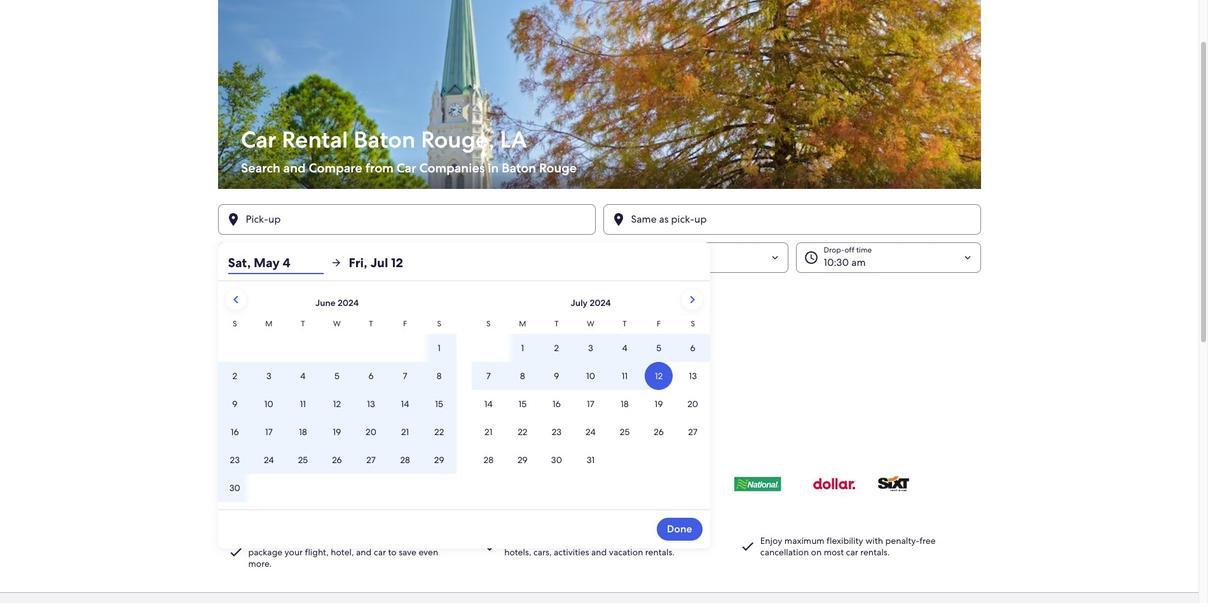 Task type: locate. For each thing, give the bounding box(es) containing it.
1 s from the left
[[233, 319, 237, 329]]

car rental baton rouge, la search and compare from  car companies in baton rouge
[[241, 125, 577, 176]]

rentals. down done button
[[646, 546, 675, 558]]

cars,
[[534, 546, 552, 558]]

select
[[667, 535, 691, 546]]

from
[[365, 160, 393, 176], [265, 443, 284, 455]]

car left companies
[[396, 160, 416, 176]]

0 horizontal spatial rentals.
[[646, 546, 675, 558]]

and inside "car rental baton rouge, la search and compare from  car companies in baton rouge"
[[283, 160, 305, 176]]

discount
[[251, 323, 285, 335]]

and inside members save 10% or more on select hotels, cars, activities and vacation rentals.
[[592, 546, 607, 558]]

2 t from the left
[[369, 319, 373, 329]]

save left 10% at the bottom
[[582, 535, 600, 546]]

compare inside featured car rental suppliers compare from  agencies
[[226, 443, 263, 455]]

save inside members save 10% or more on select hotels, cars, activities and vacation rentals.
[[582, 535, 600, 546]]

car up agencies
[[303, 419, 328, 442]]

1 vertical spatial compare
[[226, 443, 263, 455]]

0 horizontal spatial 4
[[268, 256, 274, 269]]

more
[[631, 535, 652, 546]]

cancellation on
[[761, 546, 822, 558]]

1 horizontal spatial m
[[519, 319, 526, 329]]

1 horizontal spatial w
[[587, 319, 595, 329]]

0 vertical spatial baton
[[353, 125, 415, 155]]

and left vacation
[[592, 546, 607, 558]]

rouge
[[539, 160, 577, 176]]

2024 for june 2024
[[338, 297, 359, 309]]

baton
[[353, 125, 415, 155], [502, 160, 536, 176]]

rates
[[328, 286, 347, 297]]

and right the "search"
[[283, 160, 305, 176]]

big
[[381, 535, 394, 546]]

suppliers
[[384, 419, 458, 442], [302, 535, 339, 546]]

car up the "search"
[[241, 125, 276, 155]]

1 horizontal spatial car
[[396, 160, 416, 176]]

may up 'include'
[[246, 256, 266, 269]]

0 horizontal spatial suppliers
[[302, 535, 339, 546]]

car right most on the right bottom of the page
[[847, 546, 859, 558]]

t
[[301, 319, 305, 329], [369, 319, 373, 329], [555, 319, 559, 329], [623, 319, 627, 329]]

w for july
[[587, 319, 595, 329]]

2024 right july
[[590, 297, 611, 309]]

may right sat,
[[254, 254, 280, 271]]

1 horizontal spatial rentals.
[[861, 546, 890, 558]]

compare
[[309, 160, 362, 176], [226, 443, 263, 455], [248, 535, 286, 546]]

1 horizontal spatial 2024
[[590, 297, 611, 309]]

july
[[571, 297, 588, 309]]

members save 10% or more on select hotels, cars, activities and vacation rentals.
[[505, 535, 691, 558]]

rentals.
[[646, 546, 675, 558], [861, 546, 890, 558]]

fri, jul 12 button
[[349, 251, 444, 274]]

1 2024 from the left
[[338, 297, 359, 309]]

la
[[500, 125, 527, 155]]

0 vertical spatial suppliers
[[384, 419, 458, 442]]

0 horizontal spatial f
[[403, 319, 407, 329]]

may
[[254, 254, 280, 271], [246, 256, 266, 269]]

members
[[541, 535, 580, 546]]

1 w from the left
[[333, 319, 341, 329]]

car
[[303, 419, 328, 442], [288, 535, 300, 546], [374, 546, 386, 558], [847, 546, 859, 558]]

even
[[419, 546, 438, 558]]

sat, may 4
[[228, 254, 291, 271]]

f for july 2024
[[657, 319, 661, 329]]

compare up more.
[[248, 535, 286, 546]]

save right the to
[[399, 546, 417, 558]]

m
[[265, 319, 273, 329], [519, 319, 526, 329]]

suppliers inside "compare car suppliers to unlock big savings, and package your flight, hotel, and car to save even more."
[[302, 535, 339, 546]]

from inside "car rental baton rouge, la search and compare from  car companies in baton rouge"
[[365, 160, 393, 176]]

more.
[[248, 558, 272, 569]]

1 t from the left
[[301, 319, 305, 329]]

1 rentals. from the left
[[646, 546, 675, 558]]

maximum
[[785, 535, 825, 546]]

1 vertical spatial suppliers
[[302, 535, 339, 546]]

4 right may 4
[[283, 254, 291, 271]]

and
[[283, 160, 305, 176], [319, 298, 333, 309], [430, 535, 446, 546], [356, 546, 372, 558], [592, 546, 607, 558]]

4
[[283, 254, 291, 271], [268, 256, 274, 269]]

compare down "featured" at the bottom of the page
[[226, 443, 263, 455]]

aarp
[[267, 286, 289, 297]]

search
[[241, 160, 280, 176]]

1 vertical spatial car
[[396, 160, 416, 176]]

rental
[[282, 125, 348, 155]]

2024
[[338, 297, 359, 309], [590, 297, 611, 309]]

m for july 2024
[[519, 319, 526, 329]]

w
[[333, 319, 341, 329], [587, 319, 595, 329]]

1 horizontal spatial f
[[657, 319, 661, 329]]

0 horizontal spatial save
[[399, 546, 417, 558]]

s
[[233, 319, 237, 329], [437, 319, 441, 329], [487, 319, 491, 329], [691, 319, 695, 329]]

i have a discount code link
[[218, 321, 981, 337]]

4 up aarp on the top of the page
[[268, 256, 274, 269]]

required
[[288, 298, 317, 309]]

0 vertical spatial car
[[241, 125, 276, 155]]

w down july 2024
[[587, 319, 595, 329]]

one key
[[505, 535, 539, 546]]

4 t from the left
[[623, 319, 627, 329]]

2 rentals. from the left
[[861, 546, 890, 558]]

0 horizontal spatial baton
[[353, 125, 415, 155]]

to
[[388, 546, 397, 558]]

0 horizontal spatial m
[[265, 319, 273, 329]]

suppliers inside featured car rental suppliers compare from  agencies
[[384, 419, 458, 442]]

membership
[[234, 298, 279, 309]]

done
[[667, 522, 692, 536]]

compare down rental
[[309, 160, 362, 176]]

may inside button
[[246, 256, 266, 269]]

2024 left at
[[338, 297, 359, 309]]

3 s from the left
[[487, 319, 491, 329]]

1 f from the left
[[403, 319, 407, 329]]

rental
[[332, 419, 380, 442]]

previous month image
[[228, 292, 243, 307]]

2 f from the left
[[657, 319, 661, 329]]

2 vertical spatial compare
[[248, 535, 286, 546]]

1 vertical spatial baton
[[502, 160, 536, 176]]

fri,
[[349, 254, 368, 271]]

car
[[241, 125, 276, 155], [396, 160, 416, 176]]

car suppliers logo image
[[226, 460, 974, 507]]

w down june 2024
[[333, 319, 341, 329]]

member
[[291, 286, 326, 297]]

key
[[524, 535, 539, 546]]

f
[[403, 319, 407, 329], [657, 319, 661, 329]]

1 horizontal spatial from
[[365, 160, 393, 176]]

4 s from the left
[[691, 319, 695, 329]]

pick-
[[371, 298, 389, 309]]

1 horizontal spatial 4
[[283, 254, 291, 271]]

one key link
[[505, 535, 539, 546]]

f for june 2024
[[403, 319, 407, 329]]

and down rates
[[319, 298, 333, 309]]

0 horizontal spatial 2024
[[338, 297, 359, 309]]

0 vertical spatial from
[[365, 160, 393, 176]]

1 horizontal spatial save
[[582, 535, 600, 546]]

2 m from the left
[[519, 319, 526, 329]]

vacation
[[609, 546, 643, 558]]

car left flight,
[[288, 535, 300, 546]]

0 horizontal spatial from
[[265, 443, 284, 455]]

savings,
[[396, 535, 428, 546]]

1 m from the left
[[265, 319, 273, 329]]

2 w from the left
[[587, 319, 595, 329]]

1 horizontal spatial suppliers
[[384, 419, 458, 442]]

0 vertical spatial compare
[[309, 160, 362, 176]]

enjoy maximum flexibility with penalty-free cancellation on most car rentals.
[[761, 535, 936, 558]]

1 vertical spatial from
[[265, 443, 284, 455]]

save
[[582, 535, 600, 546], [399, 546, 417, 558]]

to unlock
[[341, 535, 378, 546]]

0 horizontal spatial w
[[333, 319, 341, 329]]

rentals. right most on the right bottom of the page
[[861, 546, 890, 558]]

2 2024 from the left
[[590, 297, 611, 309]]

may inside button
[[254, 254, 280, 271]]

next month image
[[685, 292, 700, 307]]

may 4
[[246, 256, 274, 269]]

jul
[[371, 254, 388, 271]]

compare inside "car rental baton rouge, la search and compare from  car companies in baton rouge"
[[309, 160, 362, 176]]

car left the to
[[374, 546, 386, 558]]

may 4 button
[[218, 242, 403, 273]]

enjoy
[[761, 535, 783, 546]]

and right hotel,
[[356, 546, 372, 558]]



Task type: vqa. For each thing, say whether or not it's contained in the screenshot.
the right 2024
yes



Task type: describe. For each thing, give the bounding box(es) containing it.
code
[[288, 323, 308, 335]]

m for june 2024
[[265, 319, 273, 329]]

have
[[222, 323, 242, 335]]

1 horizontal spatial baton
[[502, 160, 536, 176]]

is
[[281, 298, 286, 309]]

featured car rental suppliers compare from  agencies
[[226, 419, 458, 455]]

up.
[[389, 298, 400, 309]]

june
[[315, 297, 336, 309]]

include aarp member rates membership is required and verified at pick-up.
[[234, 286, 400, 309]]

one
[[505, 535, 522, 546]]

with penalty-
[[866, 535, 920, 546]]

free
[[920, 535, 936, 546]]

and inside include aarp member rates membership is required and verified at pick-up.
[[319, 298, 333, 309]]

10%
[[602, 535, 618, 546]]

package
[[248, 546, 283, 558]]

4 inside button
[[268, 256, 274, 269]]

i have a discount code
[[218, 323, 308, 335]]

verified
[[334, 298, 361, 309]]

car inside featured car rental suppliers compare from  agencies
[[303, 419, 328, 442]]

or
[[620, 535, 629, 546]]

july 2024
[[571, 297, 611, 309]]

2024 for july 2024
[[590, 297, 611, 309]]

done button
[[657, 518, 703, 541]]

activities
[[554, 546, 590, 558]]

include
[[234, 286, 264, 297]]

sat,
[[228, 254, 251, 271]]

sat, may 4 button
[[228, 251, 324, 274]]

flexibility
[[827, 535, 864, 546]]

rentals. inside enjoy maximum flexibility with penalty-free cancellation on most car rentals.
[[861, 546, 890, 558]]

save inside "compare car suppliers to unlock big savings, and package your flight, hotel, and car to save even more."
[[399, 546, 417, 558]]

at
[[363, 298, 369, 309]]

fri, jul 12
[[349, 254, 403, 271]]

i
[[218, 323, 220, 335]]

12
[[391, 254, 403, 271]]

car inside enjoy maximum flexibility with penalty-free cancellation on most car rentals.
[[847, 546, 859, 558]]

a
[[244, 323, 248, 335]]

4 inside button
[[283, 254, 291, 271]]

flight,
[[305, 546, 329, 558]]

rentals. inside members save 10% or more on select hotels, cars, activities and vacation rentals.
[[646, 546, 675, 558]]

and right 'savings,'
[[430, 535, 446, 546]]

companies
[[419, 160, 485, 176]]

w for june
[[333, 319, 341, 329]]

3 t from the left
[[555, 319, 559, 329]]

from inside featured car rental suppliers compare from  agencies
[[265, 443, 284, 455]]

in
[[488, 160, 499, 176]]

on
[[654, 535, 665, 546]]

rouge,
[[421, 125, 495, 155]]

featured
[[226, 419, 299, 442]]

agencies
[[287, 443, 322, 455]]

0 horizontal spatial car
[[241, 125, 276, 155]]

june 2024
[[315, 297, 359, 309]]

2 s from the left
[[437, 319, 441, 329]]

breadcrumbs region
[[0, 0, 1199, 593]]

hotel,
[[331, 546, 354, 558]]

compare car suppliers to unlock big savings, and package your flight, hotel, and car to save even more.
[[248, 535, 446, 569]]

hotels,
[[505, 546, 532, 558]]

compare inside "compare car suppliers to unlock big savings, and package your flight, hotel, and car to save even more."
[[248, 535, 286, 546]]

your
[[285, 546, 303, 558]]

most
[[824, 546, 844, 558]]



